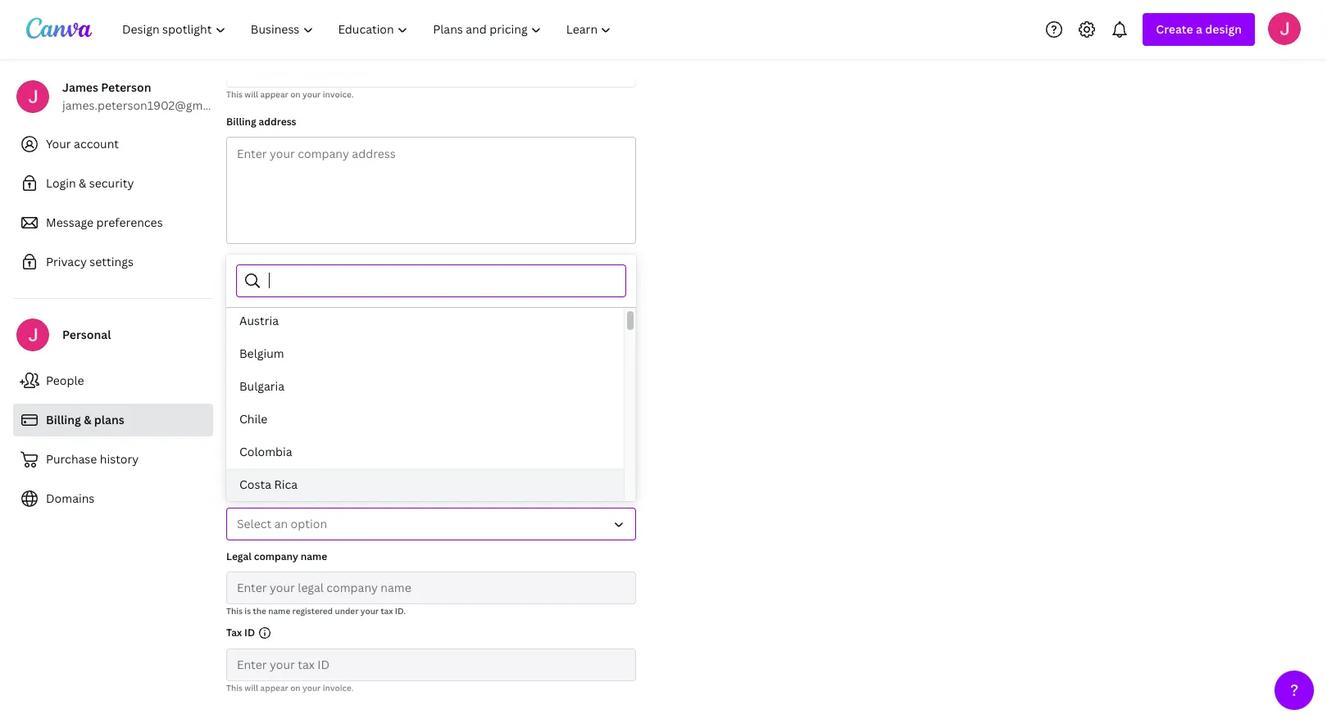 Task type: describe. For each thing, give the bounding box(es) containing it.
billing for billing contacts
[[226, 258, 256, 272]]

organization.
[[479, 442, 550, 457]]

Select an option button
[[226, 508, 636, 541]]

billing contacts
[[226, 258, 301, 272]]

option
[[291, 516, 327, 532]]

Enter an email address text field
[[237, 324, 591, 355]]

personal
[[62, 327, 111, 343]]

colombia
[[239, 444, 292, 460]]

only
[[553, 442, 579, 457]]

chile
[[239, 412, 268, 427]]

Enter your company address text field
[[227, 138, 635, 243]]

tax id enter this information if you are a tax-exempt organization. only supported countries are shown.
[[226, 415, 579, 475]]

costa rica
[[239, 477, 298, 493]]

issuing country
[[226, 486, 300, 500]]

on for enter your tax id text field
[[290, 683, 301, 694]]

billing inside + add new billing contact button
[[288, 364, 322, 380]]

0 vertical spatial address
[[259, 115, 296, 129]]

to
[[427, 281, 439, 297]]

peterson
[[101, 80, 151, 95]]

costa
[[239, 477, 271, 493]]

domains
[[46, 491, 95, 507]]

austria button
[[226, 305, 624, 338]]

colombia button
[[226, 436, 624, 469]]

billing-
[[243, 281, 281, 297]]

tax id
[[226, 626, 255, 640]]

this is the name registered under your tax id.
[[226, 606, 406, 617]]

add
[[237, 364, 259, 380]]

billing & plans
[[46, 412, 124, 428]]

billing address
[[226, 115, 296, 129]]

all
[[226, 281, 241, 297]]

tax for tax id
[[226, 626, 242, 640]]

costa rica option
[[226, 469, 624, 502]]

id.
[[395, 606, 406, 617]]

purchase
[[46, 452, 97, 467]]

tax-
[[414, 442, 435, 457]]

enter
[[226, 442, 256, 457]]

your
[[46, 136, 71, 152]]

exempt
[[435, 442, 476, 457]]

privacy
[[46, 254, 87, 270]]

login
[[46, 175, 76, 191]]

countries
[[287, 460, 339, 475]]

rica
[[274, 477, 298, 493]]

select an option
[[237, 516, 327, 532]]

is
[[245, 606, 251, 617]]

austria
[[239, 313, 279, 329]]

billing for billing address
[[226, 115, 256, 129]]

this
[[259, 442, 280, 457]]

Enter your company name text field
[[237, 56, 625, 87]]

your inside all billing-related emails will be sent to your email address and these billing contacts
[[442, 281, 467, 297]]

country
[[262, 486, 300, 500]]

bulgaria button
[[226, 371, 624, 403]]

a inside tax id enter this information if you are a tax-exempt organization. only supported countries are shown.
[[404, 442, 411, 457]]

james.peterson1902@gmail.com
[[62, 98, 243, 113]]

+ add new billing contact
[[228, 364, 368, 380]]

company
[[254, 550, 298, 564]]

purchase history link
[[13, 443, 213, 476]]

security
[[89, 175, 134, 191]]

this will appear on your invoice. for enter your company name text box
[[226, 89, 354, 100]]

the
[[253, 606, 266, 617]]

and
[[549, 281, 570, 297]]

invoice. for enter your tax id text field
[[323, 683, 354, 694]]

legal company name
[[226, 550, 327, 564]]

colombia option
[[226, 436, 624, 469]]

design
[[1205, 21, 1242, 37]]

purchase history
[[46, 452, 139, 467]]

new
[[262, 364, 285, 380]]

email
[[470, 281, 500, 297]]

shown.
[[363, 460, 402, 475]]

this for enter your company name text box
[[226, 89, 243, 100]]

settings
[[90, 254, 134, 270]]

& for security
[[79, 175, 86, 191]]

login & security
[[46, 175, 134, 191]]

1 horizontal spatial name
[[301, 550, 327, 564]]

account
[[74, 136, 119, 152]]

supported
[[226, 460, 284, 475]]

if
[[350, 442, 358, 457]]

sent
[[400, 281, 424, 297]]

select
[[237, 516, 272, 532]]

registered
[[292, 606, 333, 617]]

preferences
[[96, 215, 163, 230]]

billing for billing & plans
[[46, 412, 81, 428]]

+ add new billing contact button
[[226, 356, 370, 389]]

invoice. for enter your company name text box
[[323, 89, 354, 100]]

create a design button
[[1143, 13, 1255, 46]]

austria option
[[226, 305, 624, 338]]

bulgaria
[[239, 379, 285, 394]]

all billing-related emails will be sent to your email address and these billing contacts
[[226, 281, 604, 315]]



Task type: vqa. For each thing, say whether or not it's contained in the screenshot.
OFF
no



Task type: locate. For each thing, give the bounding box(es) containing it.
1 on from the top
[[290, 89, 301, 100]]

1 vertical spatial id
[[244, 626, 255, 640]]

id up 'this'
[[253, 415, 270, 434]]

1 vertical spatial address
[[503, 281, 546, 297]]

name down option at the bottom
[[301, 550, 327, 564]]

1 vertical spatial &
[[84, 412, 91, 428]]

create a design
[[1156, 21, 1242, 37]]

0 horizontal spatial are
[[342, 460, 360, 475]]

1 vertical spatial tax
[[226, 626, 242, 640]]

address inside all billing-related emails will be sent to your email address and these billing contacts
[[503, 281, 546, 297]]

2 this will appear on your invoice. from the top
[[226, 683, 354, 694]]

address
[[259, 115, 296, 129], [503, 281, 546, 297]]

contact
[[325, 364, 368, 380]]

billing inside all billing-related emails will be sent to your email address and these billing contacts
[[226, 299, 260, 315]]

will up billing address
[[245, 89, 258, 100]]

2 appear from the top
[[260, 683, 288, 694]]

0 vertical spatial billing
[[226, 299, 260, 315]]

Enter your tax ID text field
[[237, 650, 625, 681]]

1 vertical spatial contacts
[[263, 299, 311, 315]]

list box
[[226, 305, 624, 724]]

2 on from the top
[[290, 683, 301, 694]]

2 vertical spatial will
[[245, 683, 258, 694]]

name right the
[[268, 606, 290, 617]]

top level navigation element
[[111, 13, 626, 46]]

a
[[1196, 21, 1203, 37], [404, 442, 411, 457]]

people link
[[13, 365, 213, 398]]

name
[[301, 550, 327, 564], [268, 606, 290, 617]]

this
[[226, 89, 243, 100], [226, 606, 243, 617], [226, 683, 243, 694]]

this down tax id
[[226, 683, 243, 694]]

1 vertical spatial name
[[268, 606, 290, 617]]

& right login
[[79, 175, 86, 191]]

login & security link
[[13, 167, 213, 200]]

appear up billing address
[[260, 89, 288, 100]]

on down "registered"
[[290, 683, 301, 694]]

Enter your legal company name text field
[[237, 573, 625, 604]]

this left is at the left bottom of the page
[[226, 606, 243, 617]]

history
[[100, 452, 139, 467]]

tax for tax id enter this information if you are a tax-exempt organization. only supported countries are shown.
[[226, 415, 250, 434]]

2 vertical spatial this
[[226, 683, 243, 694]]

a left tax-
[[404, 442, 411, 457]]

tax
[[381, 606, 393, 617]]

will inside all billing-related emails will be sent to your email address and these billing contacts
[[362, 281, 381, 297]]

1 vertical spatial appear
[[260, 683, 288, 694]]

privacy settings link
[[13, 246, 213, 279]]

id for tax id
[[244, 626, 255, 640]]

None search field
[[269, 266, 616, 297]]

will down tax id
[[245, 683, 258, 694]]

belgium option
[[226, 338, 624, 371]]

0 horizontal spatial address
[[259, 115, 296, 129]]

1 horizontal spatial a
[[1196, 21, 1203, 37]]

this will appear on your invoice. for enter your tax id text field
[[226, 683, 354, 694]]

& left plans
[[84, 412, 91, 428]]

be
[[384, 281, 398, 297]]

0 vertical spatial name
[[301, 550, 327, 564]]

a inside dropdown button
[[1196, 21, 1203, 37]]

invoice.
[[323, 89, 354, 100], [323, 683, 354, 694]]

tax
[[226, 415, 250, 434], [226, 626, 242, 640]]

issuing
[[226, 486, 260, 500]]

1 tax from the top
[[226, 415, 250, 434]]

0 vertical spatial invoice.
[[323, 89, 354, 100]]

billing
[[226, 115, 256, 129], [226, 258, 256, 272], [46, 412, 81, 428]]

you
[[361, 442, 381, 457]]

legal
[[226, 550, 252, 564]]

0 vertical spatial appear
[[260, 89, 288, 100]]

will for enter your company name text box
[[245, 89, 258, 100]]

1 vertical spatial will
[[362, 281, 381, 297]]

0 vertical spatial on
[[290, 89, 301, 100]]

1 vertical spatial this will appear on your invoice.
[[226, 683, 354, 694]]

0 horizontal spatial a
[[404, 442, 411, 457]]

2 this from the top
[[226, 606, 243, 617]]

emails
[[324, 281, 359, 297]]

0 vertical spatial are
[[384, 442, 402, 457]]

contacts down related
[[263, 299, 311, 315]]

your account
[[46, 136, 119, 152]]

this for the enter your legal company name text field
[[226, 606, 243, 617]]

id down is at the left bottom of the page
[[244, 626, 255, 640]]

1 horizontal spatial are
[[384, 442, 402, 457]]

message preferences
[[46, 215, 163, 230]]

1 vertical spatial billing
[[226, 258, 256, 272]]

1 vertical spatial are
[[342, 460, 360, 475]]

0 vertical spatial billing
[[226, 115, 256, 129]]

0 vertical spatial contacts
[[259, 258, 301, 272]]

costa rica button
[[226, 469, 624, 502]]

2 vertical spatial billing
[[46, 412, 81, 428]]

contacts up the billing-
[[259, 258, 301, 272]]

an
[[274, 516, 288, 532]]

this will appear on your invoice.
[[226, 89, 354, 100], [226, 683, 354, 694]]

0 vertical spatial this
[[226, 89, 243, 100]]

belgium
[[239, 346, 284, 362]]

chile button
[[226, 403, 624, 436]]

2 invoice. from the top
[[323, 683, 354, 694]]

invoice. down under
[[323, 683, 354, 694]]

invoice. down top level navigation element
[[323, 89, 354, 100]]

0 vertical spatial id
[[253, 415, 270, 434]]

message preferences link
[[13, 207, 213, 239]]

information
[[282, 442, 348, 457]]

this will appear on your invoice. up billing address
[[226, 89, 354, 100]]

your account link
[[13, 128, 213, 161]]

& for plans
[[84, 412, 91, 428]]

people
[[46, 373, 84, 389]]

1 vertical spatial on
[[290, 683, 301, 694]]

this for enter your tax id text field
[[226, 683, 243, 694]]

are up shown.
[[384, 442, 402, 457]]

james
[[62, 80, 98, 95]]

this will appear on your invoice. down tax id
[[226, 683, 354, 694]]

under
[[335, 606, 359, 617]]

on up billing address
[[290, 89, 301, 100]]

1 vertical spatial invoice.
[[323, 683, 354, 694]]

1 invoice. from the top
[[323, 89, 354, 100]]

message
[[46, 215, 94, 230]]

plans
[[94, 412, 124, 428]]

create
[[1156, 21, 1193, 37]]

1 this will appear on your invoice. from the top
[[226, 89, 354, 100]]

0 vertical spatial &
[[79, 175, 86, 191]]

james peterson image
[[1268, 12, 1301, 45]]

billing
[[226, 299, 260, 315], [288, 364, 322, 380]]

&
[[79, 175, 86, 191], [84, 412, 91, 428]]

0 vertical spatial this will appear on your invoice.
[[226, 89, 354, 100]]

0 vertical spatial tax
[[226, 415, 250, 434]]

billing & plans link
[[13, 404, 213, 437]]

billing down all
[[226, 299, 260, 315]]

1 appear from the top
[[260, 89, 288, 100]]

will for enter your tax id text field
[[245, 683, 258, 694]]

will left the be
[[362, 281, 381, 297]]

billing right the new on the left
[[288, 364, 322, 380]]

id inside tax id enter this information if you are a tax-exempt organization. only supported countries are shown.
[[253, 415, 270, 434]]

privacy settings
[[46, 254, 134, 270]]

bulgaria option
[[226, 371, 624, 403]]

tax down legal
[[226, 626, 242, 640]]

appear
[[260, 89, 288, 100], [260, 683, 288, 694]]

1 vertical spatial this
[[226, 606, 243, 617]]

on
[[290, 89, 301, 100], [290, 683, 301, 694]]

appear for enter your company name text box
[[260, 89, 288, 100]]

contacts inside all billing-related emails will be sent to your email address and these billing contacts
[[263, 299, 311, 315]]

domains link
[[13, 483, 213, 516]]

0 horizontal spatial name
[[268, 606, 290, 617]]

id
[[253, 415, 270, 434], [244, 626, 255, 640]]

1 vertical spatial billing
[[288, 364, 322, 380]]

+
[[228, 364, 234, 380]]

are down if
[[342, 460, 360, 475]]

on for enter your company name text box
[[290, 89, 301, 100]]

1 horizontal spatial address
[[503, 281, 546, 297]]

tax inside tax id enter this information if you are a tax-exempt organization. only supported countries are shown.
[[226, 415, 250, 434]]

0 vertical spatial a
[[1196, 21, 1203, 37]]

list box containing austria
[[226, 305, 624, 724]]

0 vertical spatial will
[[245, 89, 258, 100]]

2 tax from the top
[[226, 626, 242, 640]]

this up billing address
[[226, 89, 243, 100]]

appear down the
[[260, 683, 288, 694]]

1 horizontal spatial billing
[[288, 364, 322, 380]]

1 vertical spatial a
[[404, 442, 411, 457]]

3 this from the top
[[226, 683, 243, 694]]

id for tax id enter this information if you are a tax-exempt organization. only supported countries are shown.
[[253, 415, 270, 434]]

contacts
[[259, 258, 301, 272], [263, 299, 311, 315]]

james peterson james.peterson1902@gmail.com
[[62, 80, 243, 113]]

related
[[281, 281, 321, 297]]

are
[[384, 442, 402, 457], [342, 460, 360, 475]]

appear for enter your tax id text field
[[260, 683, 288, 694]]

these
[[573, 281, 604, 297]]

chile option
[[226, 403, 624, 436]]

belgium button
[[226, 338, 624, 371]]

a left 'design'
[[1196, 21, 1203, 37]]

0 horizontal spatial billing
[[226, 299, 260, 315]]

1 this from the top
[[226, 89, 243, 100]]

tax up enter
[[226, 415, 250, 434]]



